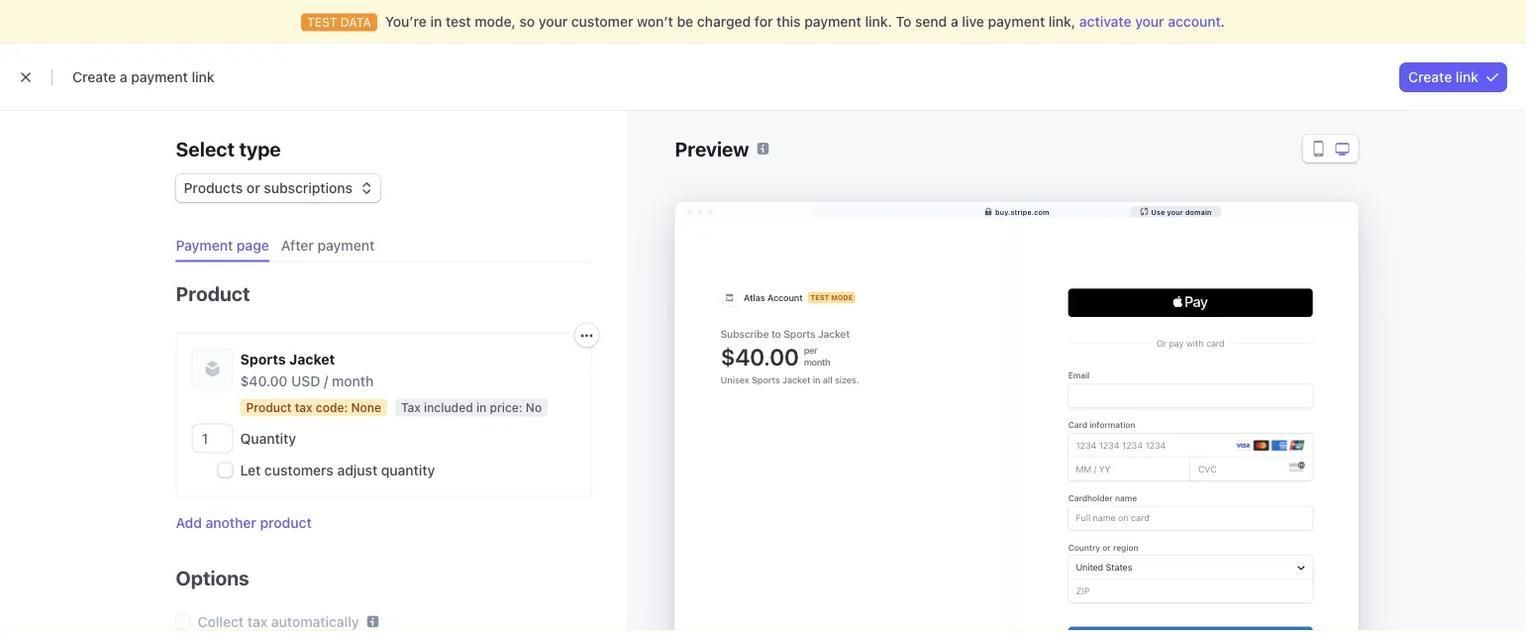 Task type: describe. For each thing, give the bounding box(es) containing it.
test
[[446, 13, 471, 30]]

Quantity number field
[[193, 425, 232, 452]]

create for create a payment link
[[72, 69, 116, 85]]

payment right live
[[988, 13, 1045, 30]]

activate
[[1080, 13, 1132, 30]]

your inside "button"
[[1168, 207, 1184, 216]]

create a payment link
[[72, 69, 215, 85]]

quantity
[[240, 430, 296, 446]]

$40.00
[[240, 373, 288, 389]]

products
[[184, 180, 243, 196]]

code:
[[316, 401, 348, 415]]

product for product
[[176, 282, 250, 305]]

send
[[915, 13, 947, 30]]

live
[[962, 13, 985, 30]]

jacket
[[289, 351, 335, 367]]

to
[[896, 13, 912, 30]]

or
[[247, 180, 260, 196]]

link,
[[1049, 13, 1076, 30]]

for
[[755, 13, 773, 30]]

you're
[[385, 13, 427, 30]]

mode,
[[475, 13, 516, 30]]

no
[[526, 401, 542, 415]]

payment page button
[[168, 230, 281, 262]]

buy.stripe.com
[[996, 207, 1050, 216]]

select
[[176, 137, 235, 160]]

payment up select on the top left of the page
[[131, 69, 188, 85]]

/
[[324, 373, 328, 389]]

domain
[[1186, 207, 1212, 216]]

charged
[[697, 13, 751, 30]]

let customers adjust quantity
[[240, 462, 435, 478]]

products or subscriptions button
[[176, 170, 380, 202]]

svg image
[[581, 330, 593, 342]]

be
[[677, 13, 694, 30]]

collect tax automatically
[[198, 613, 359, 630]]

payment page
[[176, 237, 269, 254]]

link inside button
[[1456, 69, 1479, 85]]

activate your account link
[[1080, 13, 1221, 30]]

customers
[[264, 462, 334, 478]]

sports jacket $40.00 usd / month
[[240, 351, 374, 389]]

after payment button
[[273, 230, 387, 262]]

quantity
[[381, 462, 435, 478]]

won't
[[637, 13, 674, 30]]

after
[[281, 237, 314, 254]]

in inside payment page tab panel
[[476, 401, 487, 415]]

payment right this
[[805, 13, 862, 30]]

0 horizontal spatial a
[[120, 69, 127, 85]]

account
[[1168, 13, 1221, 30]]

type
[[239, 137, 281, 160]]

create link button
[[1401, 62, 1507, 91]]

payment inside button
[[318, 237, 375, 254]]

product for product tax code: none
[[246, 401, 292, 415]]

none
[[351, 401, 381, 415]]

add another product
[[176, 514, 312, 531]]



Task type: vqa. For each thing, say whether or not it's contained in the screenshot.
Fraud
no



Task type: locate. For each thing, give the bounding box(es) containing it.
so
[[520, 13, 535, 30]]

0 vertical spatial product
[[176, 282, 250, 305]]

preview
[[675, 137, 749, 160]]

tax for collect
[[247, 613, 268, 630]]

tax right collect on the bottom left of page
[[247, 613, 268, 630]]

products or subscriptions
[[184, 180, 353, 196]]

1 horizontal spatial tax
[[295, 401, 313, 415]]

.
[[1221, 13, 1225, 30]]

in
[[431, 13, 442, 30], [476, 401, 487, 415]]

tax included in price: no
[[401, 401, 542, 415]]

subscriptions
[[264, 180, 353, 196]]

link
[[192, 69, 215, 85], [1456, 69, 1479, 85]]

sports
[[240, 351, 286, 367]]

you're in test mode, so your customer won't be charged for this payment link. to send a live payment link, activate your account .
[[385, 13, 1225, 30]]

1 create from the left
[[72, 69, 116, 85]]

usd
[[291, 373, 320, 389]]

1 horizontal spatial your
[[1136, 13, 1165, 30]]

1 vertical spatial product
[[246, 401, 292, 415]]

automatically
[[271, 613, 359, 630]]

options
[[176, 566, 249, 589]]

add
[[176, 514, 202, 531]]

0 vertical spatial in
[[431, 13, 442, 30]]

payment page tab panel
[[160, 262, 599, 631]]

create link
[[1409, 69, 1479, 85]]

select type
[[176, 137, 281, 160]]

collect
[[198, 613, 244, 630]]

use your domain
[[1152, 207, 1212, 216]]

0 horizontal spatial your
[[539, 13, 568, 30]]

create inside create link button
[[1409, 69, 1453, 85]]

product down payment on the top
[[176, 282, 250, 305]]

0 horizontal spatial create
[[72, 69, 116, 85]]

1 vertical spatial tax
[[247, 613, 268, 630]]

a
[[951, 13, 959, 30], [120, 69, 127, 85]]

1 horizontal spatial a
[[951, 13, 959, 30]]

1 link from the left
[[192, 69, 215, 85]]

use your domain button
[[1131, 206, 1222, 217]]

payment
[[176, 237, 233, 254]]

create for create link
[[1409, 69, 1453, 85]]

your right the use
[[1168, 207, 1184, 216]]

product down $40.00
[[246, 401, 292, 415]]

tax
[[295, 401, 313, 415], [247, 613, 268, 630]]

2 create from the left
[[1409, 69, 1453, 85]]

payment link settings tab list
[[168, 230, 592, 262]]

price:
[[490, 401, 523, 415]]

payment
[[805, 13, 862, 30], [988, 13, 1045, 30], [131, 69, 188, 85], [318, 237, 375, 254]]

in left test
[[431, 13, 442, 30]]

1 horizontal spatial link
[[1456, 69, 1479, 85]]

0 horizontal spatial in
[[431, 13, 442, 30]]

after payment
[[281, 237, 375, 254]]

customer
[[572, 13, 634, 30]]

create
[[72, 69, 116, 85], [1409, 69, 1453, 85]]

product
[[176, 282, 250, 305], [246, 401, 292, 415]]

tax
[[401, 401, 421, 415]]

product tax code: none
[[246, 401, 381, 415]]

your
[[539, 13, 568, 30], [1136, 13, 1165, 30], [1168, 207, 1184, 216]]

adjust
[[337, 462, 378, 478]]

0 vertical spatial a
[[951, 13, 959, 30]]

your right the activate
[[1136, 13, 1165, 30]]

2 horizontal spatial your
[[1168, 207, 1184, 216]]

page
[[237, 237, 269, 254]]

another
[[206, 514, 256, 531]]

0 horizontal spatial tax
[[247, 613, 268, 630]]

in left price:
[[476, 401, 487, 415]]

1 vertical spatial a
[[120, 69, 127, 85]]

month
[[332, 373, 374, 389]]

0 vertical spatial tax
[[295, 401, 313, 415]]

let
[[240, 462, 261, 478]]

product
[[260, 514, 312, 531]]

use
[[1152, 207, 1165, 216]]

2 link from the left
[[1456, 69, 1479, 85]]

link.
[[865, 13, 893, 30]]

tax for product
[[295, 401, 313, 415]]

1 horizontal spatial in
[[476, 401, 487, 415]]

0 horizontal spatial link
[[192, 69, 215, 85]]

this
[[777, 13, 801, 30]]

payment right after
[[318, 237, 375, 254]]

your right so
[[539, 13, 568, 30]]

1 vertical spatial in
[[476, 401, 487, 415]]

tax down usd
[[295, 401, 313, 415]]

add another product button
[[176, 513, 312, 533]]

1 horizontal spatial create
[[1409, 69, 1453, 85]]

included
[[424, 401, 473, 415]]



